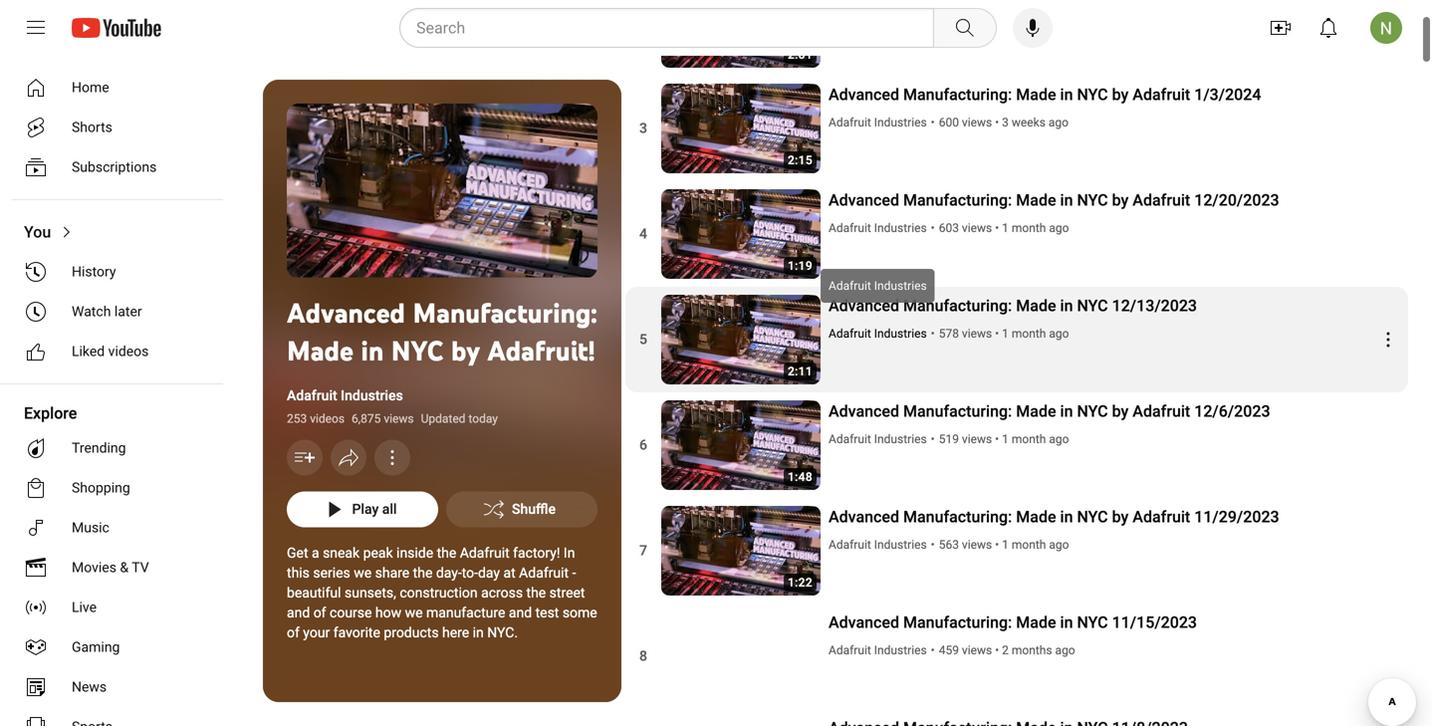 Task type: vqa. For each thing, say whether or not it's contained in the screenshot.


Task type: locate. For each thing, give the bounding box(es) containing it.
live option
[[12, 588, 215, 627]]

3
[[1002, 116, 1009, 129], [639, 120, 647, 136]]

0 vertical spatial adafruit industries
[[829, 279, 927, 293]]

in for advanced manufacturing: made in nyc 12/13/2023
[[1060, 296, 1073, 315]]

• left 459
[[931, 643, 935, 657]]

made inside the advanced manufacturing: made in nyc by adafruit!
[[287, 334, 353, 367]]

industries left 519
[[874, 432, 927, 446]]

the down inside
[[413, 565, 433, 581]]

industries left the 603
[[874, 221, 927, 235]]

the up test
[[526, 585, 546, 601]]

1 month from the top
[[1012, 221, 1046, 235]]

&
[[120, 559, 129, 576]]

nyc inside the advanced manufacturing: made in nyc by adafruit!
[[391, 334, 444, 367]]

day-
[[436, 565, 462, 581]]

manufacturing: inside advanced manufacturing: made in nyc by adafruit 12/6/2023 link
[[903, 402, 1012, 421]]

we up products
[[405, 605, 423, 621]]

• 578 views • 1 month ago
[[931, 327, 1069, 341]]

in inside get a sneak peak inside the adafruit factory! in this series we share the day-to-day at adafruit - beautiful sunsets, construction across the street and of course how we manufacture and test some of your favorite products here in nyc.
[[473, 624, 484, 641]]

2 adafruit industries from the top
[[829, 327, 927, 341]]

industries inside adafruit industries link
[[874, 327, 927, 341]]

in for advanced manufacturing: made in nyc by adafruit!
[[361, 334, 384, 367]]

0 horizontal spatial all
[[382, 501, 397, 517]]

Play all text field
[[352, 501, 397, 517]]

option
[[12, 707, 215, 726]]

street
[[549, 585, 585, 601]]

1 1 from the top
[[1002, 221, 1009, 235]]

adafruit industries link for adafruit industries • 519 views • 1 month ago
[[829, 430, 928, 448]]

adafruit industries inside tooltip
[[829, 279, 927, 293]]

videos right '253'
[[310, 412, 345, 426]]

0 horizontal spatial videos
[[108, 343, 149, 360]]

3 1 from the top
[[1002, 432, 1009, 446]]

industries inside adafruit industries tooltip
[[874, 279, 927, 293]]

month down advanced manufacturing: made in nyc by adafruit 12/20/2023
[[1012, 221, 1046, 235]]

views
[[962, 10, 992, 24], [962, 116, 992, 129], [962, 221, 992, 235], [962, 327, 992, 341], [384, 412, 414, 426], [962, 432, 992, 446], [962, 538, 992, 552], [962, 643, 992, 657]]

3 left the weeks
[[1002, 116, 1009, 129]]

ago down the advanced manufacturing: made in nyc by adafruit 11/29/2023
[[1049, 538, 1069, 552]]

movies & tv option
[[12, 548, 215, 588]]

• right 519
[[995, 432, 999, 446]]

1 horizontal spatial videos
[[310, 412, 345, 426]]

in
[[1060, 85, 1073, 104], [1060, 191, 1073, 210], [1060, 296, 1073, 315], [361, 334, 384, 367], [1060, 402, 1073, 421], [1060, 507, 1073, 526], [1060, 613, 1073, 632], [473, 624, 484, 641]]

0 horizontal spatial the
[[413, 565, 433, 581]]

avatar image image
[[1370, 12, 1402, 44]]

1 adafruit industries from the top
[[829, 279, 927, 293]]

adafruit industries tooltip
[[813, 261, 943, 311]]

made up the weeks
[[1016, 85, 1056, 104]]

shuffle
[[512, 501, 556, 517]]

views right 6,875
[[384, 412, 414, 426]]

12/13/2023
[[1112, 296, 1197, 315]]

some
[[563, 605, 597, 621]]

2:11
[[788, 364, 813, 378]]

nyc for advanced manufacturing: made in nyc by adafruit 1/3/2024
[[1077, 85, 1108, 104]]

None search field
[[364, 8, 1001, 48]]

videos
[[108, 343, 149, 360], [310, 412, 345, 426]]

2:15 link
[[661, 84, 821, 176]]

adafruit industries down adafruit industries tooltip
[[829, 327, 927, 341]]

manufacturing: inside the advanced manufacturing: made in nyc by adafruit!
[[413, 296, 597, 330]]

adafruit industries link for adafruit industries • 603 views • 1 month ago
[[829, 219, 928, 237]]

11/15/2023
[[1112, 613, 1197, 632]]

1
[[1002, 221, 1009, 235], [1002, 327, 1009, 341], [1002, 432, 1009, 446], [1002, 538, 1009, 552]]

0 horizontal spatial play
[[352, 501, 379, 517]]

manufacturing: for advanced manufacturing: made in nyc by adafruit 12/6/2023
[[903, 402, 1012, 421]]

manufacturing: up adafruit!
[[413, 296, 597, 330]]

0 horizontal spatial play all
[[352, 501, 397, 517]]

ago right the weeks
[[1049, 116, 1069, 129]]

gaming
[[72, 639, 120, 655]]

0 vertical spatial we
[[354, 565, 372, 581]]

views right 459
[[962, 643, 992, 657]]

in
[[564, 545, 575, 561]]

advanced manufacturing: made in nyc 11/15/2023 link
[[829, 611, 1368, 633]]

nyc
[[1077, 85, 1108, 104], [1077, 191, 1108, 210], [1077, 296, 1108, 315], [391, 334, 444, 367], [1077, 402, 1108, 421], [1077, 507, 1108, 526], [1077, 613, 1108, 632]]

-
[[572, 565, 576, 581]]

made up '253'
[[287, 334, 353, 367]]

industries for 459 views
[[874, 643, 927, 657]]

1 down advanced manufacturing: made in nyc 12/13/2023
[[1002, 327, 1009, 341]]

manufacturing: up 'adafruit industries • 459 views • 2 months ago'
[[903, 613, 1012, 632]]

ago down advanced manufacturing: made in nyc by adafruit 12/6/2023
[[1049, 432, 1069, 446]]

views for adafruit industries • 600 views • 3 weeks ago
[[962, 116, 992, 129]]

1 vertical spatial all
[[382, 501, 397, 517]]

advanced
[[829, 85, 899, 104], [829, 191, 899, 210], [287, 296, 405, 330], [829, 296, 899, 315], [829, 402, 899, 421], [829, 507, 899, 526], [829, 613, 899, 632]]

1 down advanced manufacturing: made in nyc by adafruit 12/6/2023
[[1002, 432, 1009, 446]]

1 vertical spatial play
[[352, 501, 379, 517]]

7
[[639, 542, 647, 559]]

live link
[[12, 588, 215, 627]]

0 vertical spatial play
[[428, 184, 456, 198]]

1 horizontal spatial play all
[[428, 184, 480, 198]]

views for adafruit industries • 459 views • 2 months ago
[[962, 643, 992, 657]]

gaming link
[[12, 627, 215, 667]]

2 horizontal spatial the
[[526, 585, 546, 601]]

sunsets,
[[345, 585, 396, 601]]

news link
[[12, 667, 215, 707]]

views right 563
[[962, 538, 992, 552]]

1 vertical spatial adafruit industries
[[829, 327, 927, 341]]

videos inside option
[[108, 343, 149, 360]]

ago right days
[[1046, 10, 1066, 24]]

adafruit industries link left 459
[[829, 641, 928, 659]]

1:22 link
[[661, 506, 821, 598]]

1 down the advanced manufacturing: made in nyc by adafruit 11/29/2023
[[1002, 538, 1009, 552]]

made
[[1016, 85, 1056, 104], [1016, 191, 1056, 210], [1016, 296, 1056, 315], [287, 334, 353, 367], [1016, 402, 1056, 421], [1016, 507, 1056, 526], [1016, 613, 1056, 632]]

advanced for advanced manufacturing: made in nyc 12/13/2023
[[829, 296, 899, 315]]

1 horizontal spatial the
[[437, 545, 456, 561]]

at
[[503, 565, 516, 581]]

manufacturing: for advanced manufacturing: made in nyc by adafruit 1/3/2024
[[903, 85, 1012, 104]]

made up adafruit industries • 563 views • 1 month ago
[[1016, 507, 1056, 526]]

made for advanced manufacturing: made in nyc by adafruit 12/20/2023
[[1016, 191, 1056, 210]]

0 horizontal spatial we
[[354, 565, 372, 581]]

views right 677
[[962, 10, 992, 24]]

of left your
[[287, 624, 300, 641]]

ago for advanced manufacturing: made in nyc by adafruit 1/3/2024
[[1049, 116, 1069, 129]]

advanced manufacturing: made in nyc 11/8/2023 by adafruit industries 440 views 2 months ago 1 minute, 39 seconds element
[[829, 717, 1368, 726]]

4 month from the top
[[1012, 538, 1046, 552]]

videos down later
[[108, 343, 149, 360]]

month down the advanced manufacturing: made in nyc by adafruit 11/29/2023
[[1012, 538, 1046, 552]]

adafruit industries link for adafruit industries • 677 views • 13 days ago
[[829, 8, 928, 26]]

1/3/2024
[[1194, 85, 1261, 104]]

views for adafruit industries • 603 views • 1 month ago
[[962, 221, 992, 235]]

• left the weeks
[[995, 116, 999, 129]]

industries left 459
[[874, 643, 927, 657]]

manufacturing:
[[903, 85, 1012, 104], [903, 191, 1012, 210], [413, 296, 597, 330], [903, 296, 1012, 315], [903, 402, 1012, 421], [903, 507, 1012, 526], [903, 613, 1012, 632]]

adafruit industries link left 600
[[829, 114, 928, 131]]

ago for advanced manufacturing: made in nyc by adafruit 12/20/2023
[[1049, 221, 1069, 235]]

made for advanced manufacturing: made in nyc by adafruit 12/6/2023
[[1016, 402, 1056, 421]]

2 minutes, 1 second element
[[788, 48, 813, 62]]

the
[[437, 545, 456, 561], [413, 565, 433, 581], [526, 585, 546, 601]]

ago right months
[[1055, 643, 1075, 657]]

shopping link
[[12, 468, 215, 508]]

we
[[354, 565, 372, 581], [405, 605, 423, 621]]

gaming option
[[12, 627, 215, 667]]

made for advanced manufacturing: made in nyc 12/13/2023
[[1016, 296, 1056, 315]]

shorts option
[[12, 108, 215, 147]]

and
[[287, 605, 310, 621], [509, 605, 532, 621]]

advanced for advanced manufacturing: made in nyc by adafruit!
[[287, 296, 405, 330]]

manufacturing: inside advanced manufacturing: made in nyc 11/15/2023 link
[[903, 613, 1012, 632]]

made up • 578 views • 1 month ago at the right top of page
[[1016, 296, 1056, 315]]

4 1 from the top
[[1002, 538, 1009, 552]]

3 left 2:15 link
[[639, 120, 647, 136]]

2:11 link
[[661, 295, 821, 387]]

advanced inside the advanced manufacturing: made in nyc by adafruit!
[[287, 296, 405, 330]]

1 horizontal spatial and
[[509, 605, 532, 621]]

industries left 578
[[874, 327, 927, 341]]

by inside the advanced manufacturing: made in nyc by adafruit!
[[451, 334, 480, 367]]

1 vertical spatial the
[[413, 565, 433, 581]]

• left 677
[[931, 10, 935, 24]]

months
[[1012, 643, 1052, 657]]

Shuffle text field
[[512, 501, 556, 517]]

advanced manufacturing: made in nyc by adafruit 12/6/2023
[[829, 402, 1270, 421]]

get
[[287, 545, 308, 561]]

0 vertical spatial play all link
[[287, 104, 598, 294]]

0 horizontal spatial and
[[287, 605, 310, 621]]

1 horizontal spatial play
[[428, 184, 456, 198]]

1 vertical spatial play all link
[[287, 491, 438, 527]]

of up your
[[313, 605, 326, 621]]

2:01 link
[[661, 0, 821, 70]]

adafruit inside tooltip
[[829, 279, 871, 293]]

1 vertical spatial we
[[405, 605, 423, 621]]

adafruit industries link left 677
[[829, 8, 928, 26]]

12/6/2023
[[1194, 402, 1270, 421]]

1 down advanced manufacturing: made in nyc by adafruit 12/20/2023
[[1002, 221, 1009, 235]]

and down beautiful
[[287, 605, 310, 621]]

test
[[535, 605, 559, 621]]

made down the weeks
[[1016, 191, 1056, 210]]

industries
[[874, 10, 927, 24], [874, 116, 927, 129], [874, 221, 927, 235], [874, 279, 927, 293], [874, 327, 927, 341], [341, 387, 403, 404], [874, 432, 927, 446], [874, 538, 927, 552], [874, 643, 927, 657]]

manufacturing: up the 603
[[903, 191, 1012, 210]]

manufacturing: up 563
[[903, 507, 1012, 526]]

by for advanced manufacturing: made in nyc by adafruit 12/6/2023
[[1112, 402, 1129, 421]]

all
[[459, 184, 480, 198], [382, 501, 397, 517]]

manufacturing: for advanced manufacturing: made in nyc by adafruit 11/29/2023
[[903, 507, 1012, 526]]

views for adafruit industries • 563 views • 1 month ago
[[962, 538, 992, 552]]

adafruit
[[829, 10, 871, 24], [1133, 85, 1190, 104], [829, 116, 871, 129], [1133, 191, 1190, 210], [829, 221, 871, 235], [829, 279, 871, 293], [829, 327, 871, 341], [287, 387, 337, 404], [1133, 402, 1190, 421], [829, 432, 871, 446], [1133, 507, 1190, 526], [829, 538, 871, 552], [460, 545, 510, 561], [519, 565, 569, 581], [829, 643, 871, 657]]

peak
[[363, 545, 393, 561]]

0 vertical spatial videos
[[108, 343, 149, 360]]

month for 12/6/2023
[[1012, 432, 1046, 446]]

industries down the adafruit industries • 603 views • 1 month ago
[[874, 279, 927, 293]]

1 vertical spatial videos
[[310, 412, 345, 426]]

of
[[313, 605, 326, 621], [287, 624, 300, 641]]

month down advanced manufacturing: made in nyc 12/13/2023
[[1012, 327, 1046, 341]]

views right 519
[[962, 432, 992, 446]]

• right the 603
[[995, 221, 999, 235]]

advanced for advanced manufacturing: made in nyc by adafruit 11/29/2023
[[829, 507, 899, 526]]

adafruit industries • 563 views • 1 month ago
[[829, 538, 1069, 552]]

views right 578
[[962, 327, 992, 341]]

month for 11/29/2023
[[1012, 538, 1046, 552]]

this
[[287, 565, 310, 581]]

shopping option
[[12, 468, 215, 508]]

5
[[639, 331, 647, 348]]

manufacturing: up 519
[[903, 402, 1012, 421]]

subscriptions link
[[12, 147, 215, 187]]

manufacturing: up 578
[[903, 296, 1012, 315]]

course
[[330, 605, 372, 621]]

nyc.
[[487, 624, 518, 641]]

made up months
[[1016, 613, 1056, 632]]

views right the 603
[[962, 221, 992, 235]]

the up day-
[[437, 545, 456, 561]]

subscriptions
[[72, 159, 157, 175]]

liked
[[72, 343, 105, 360]]

adafruit industries • 603 views • 1 month ago
[[829, 221, 1069, 235]]

3 month from the top
[[1012, 432, 1046, 446]]

manufacturing: inside advanced manufacturing: made in nyc by adafruit 12/20/2023 link
[[903, 191, 1012, 210]]

subscriptions option
[[12, 147, 215, 187]]

we up the sunsets,
[[354, 565, 372, 581]]

adafruit industries down the adafruit industries • 603 views • 1 month ago
[[829, 279, 927, 293]]

manufacturing: inside advanced manufacturing: made in nyc 12/13/2023 link
[[903, 296, 1012, 315]]

1:48
[[788, 470, 813, 484]]

1 vertical spatial of
[[287, 624, 300, 641]]

industries left 563
[[874, 538, 927, 552]]

manufacturing: inside advanced manufacturing: made in nyc by adafruit 1/3/2024 link
[[903, 85, 1012, 104]]

adafruit industries link up adafruit industries tooltip
[[829, 219, 928, 237]]

advanced manufacturing: made in nyc 11/15/2023
[[829, 613, 1197, 632]]

you option
[[12, 212, 215, 252]]

0 vertical spatial the
[[437, 545, 456, 561]]

adafruit industries link up 6,875
[[287, 386, 403, 406]]

made for advanced manufacturing: made in nyc by adafruit!
[[287, 334, 353, 367]]

sneak
[[323, 545, 360, 561]]

13
[[1002, 10, 1015, 24]]

1:22
[[788, 576, 813, 590]]

1 horizontal spatial all
[[459, 184, 480, 198]]

month down advanced manufacturing: made in nyc by adafruit 12/6/2023
[[1012, 432, 1046, 446]]

industries up 6,875
[[341, 387, 403, 404]]

1 minute, 22 seconds element
[[788, 576, 813, 590]]

made down • 578 views • 1 month ago at the right top of page
[[1016, 402, 1056, 421]]

manufacturing: for advanced manufacturing: made in nyc by adafruit!
[[413, 296, 597, 330]]

adafruit industries 253 videos 6,875 views updated today
[[287, 387, 498, 426]]

adafruit industries • 519 views • 1 month ago
[[829, 432, 1069, 446]]

519
[[939, 432, 959, 446]]

manufacturing: up 600
[[903, 85, 1012, 104]]

industries left 677
[[874, 10, 927, 24]]

nyc for advanced manufacturing: made in nyc by adafruit 12/20/2023
[[1077, 191, 1108, 210]]

ago
[[1046, 10, 1066, 24], [1049, 116, 1069, 129], [1049, 221, 1069, 235], [1049, 327, 1069, 341], [1049, 432, 1069, 446], [1049, 538, 1069, 552], [1055, 643, 1075, 657]]

views for adafruit industries • 519 views • 1 month ago
[[962, 432, 992, 446]]

advanced for advanced manufacturing: made in nyc by adafruit 1/3/2024
[[829, 85, 899, 104]]

trending option
[[12, 428, 215, 468]]

• left 600
[[931, 116, 935, 129]]

manufacturing: inside the advanced manufacturing: made in nyc by adafruit 11/29/2023 link
[[903, 507, 1012, 526]]

month for 12/20/2023
[[1012, 221, 1046, 235]]

in inside the advanced manufacturing: made in nyc by adafruit!
[[361, 334, 384, 367]]

views for adafruit industries • 677 views • 13 days ago
[[962, 10, 992, 24]]

1 for advanced manufacturing: made in nyc by adafruit 11/29/2023
[[1002, 538, 1009, 552]]

578
[[939, 327, 959, 341]]

• left the 603
[[931, 221, 935, 235]]

in for advanced manufacturing: made in nyc by adafruit 1/3/2024
[[1060, 85, 1073, 104]]

nyc for advanced manufacturing: made in nyc 12/13/2023
[[1077, 296, 1108, 315]]

adafruit industries link for adafruit industries • 600 views • 3 weeks ago
[[829, 114, 928, 131]]

adafruit industries link for adafruit industries • 563 views • 1 month ago
[[829, 536, 928, 554]]

2:15
[[788, 153, 813, 167]]

2
[[1002, 643, 1009, 657]]

news option
[[12, 667, 215, 707]]

home
[[72, 79, 109, 96]]

favorite
[[333, 624, 380, 641]]

nyc for advanced manufacturing: made in nyc 11/15/2023
[[1077, 613, 1108, 632]]

industries left 600
[[874, 116, 927, 129]]

0 vertical spatial of
[[313, 605, 326, 621]]

views right 600
[[962, 116, 992, 129]]

in for advanced manufacturing: made in nyc 11/15/2023
[[1060, 613, 1073, 632]]

and up nyc.
[[509, 605, 532, 621]]

advanced for advanced manufacturing: made in nyc by adafruit 12/20/2023
[[829, 191, 899, 210]]

adafruit industries link left 563
[[829, 536, 928, 554]]

weeks
[[1012, 116, 1046, 129]]

1 play all link from the top
[[287, 104, 598, 294]]

play all
[[428, 184, 480, 198], [352, 501, 397, 517]]

ago down advanced manufacturing: made in nyc by adafruit 12/20/2023
[[1049, 221, 1069, 235]]

adafruit industries link left 519
[[829, 430, 928, 448]]



Task type: describe. For each thing, give the bounding box(es) containing it.
adafruit industries link down adafruit industries tooltip
[[829, 325, 928, 343]]

you
[[24, 223, 51, 242]]

8
[[639, 648, 647, 664]]

1 minute, 19 seconds element
[[788, 259, 813, 273]]

your
[[303, 624, 330, 641]]

adafruit!
[[487, 334, 595, 367]]

• down advanced manufacturing: made in nyc 12/13/2023
[[995, 327, 999, 341]]

in for advanced manufacturing: made in nyc by adafruit 12/6/2023
[[1060, 402, 1073, 421]]

1 for advanced manufacturing: made in nyc by adafruit 12/6/2023
[[1002, 432, 1009, 446]]

advanced manufacturing: made in nyc 12/13/2023
[[829, 296, 1197, 315]]

by for advanced manufacturing: made in nyc by adafruit 1/3/2024
[[1112, 85, 1129, 104]]

tv
[[132, 559, 149, 576]]

movies
[[72, 559, 116, 576]]

2 minutes, 15 seconds element
[[788, 153, 813, 167]]

made for advanced manufacturing: made in nyc 11/15/2023
[[1016, 613, 1056, 632]]

2 minutes, 11 seconds element
[[788, 364, 813, 378]]

advanced manufacturing: made in nyc 12/13/2023 link
[[829, 295, 1368, 317]]

677
[[939, 10, 959, 24]]

0 vertical spatial all
[[459, 184, 480, 198]]

industries inside adafruit industries 253 videos 6,875 views updated today
[[341, 387, 403, 404]]

adafruit industries link for adafruit industries • 459 views • 2 months ago
[[829, 641, 928, 659]]

shuffle link
[[446, 491, 598, 527]]

music option
[[12, 508, 215, 548]]

advanced manufacturing: made in nyc by adafruit 12/20/2023
[[829, 191, 1279, 210]]

a
[[312, 545, 319, 561]]

today
[[468, 412, 498, 426]]

advanced manufacturing: made in nyc by adafruit 1/3/2024 link
[[829, 84, 1368, 106]]

1:19 link
[[661, 189, 821, 281]]

to-
[[462, 565, 478, 581]]

1 horizontal spatial 3
[[1002, 116, 1009, 129]]

adafruit inside adafruit industries 253 videos 6,875 views updated today
[[287, 387, 337, 404]]

1 vertical spatial play all
[[352, 501, 397, 517]]

1 horizontal spatial of
[[313, 605, 326, 621]]

2 1 from the top
[[1002, 327, 1009, 341]]

watch later link
[[12, 292, 215, 332]]

adafruit industries • 459 views • 2 months ago
[[829, 643, 1075, 657]]

made for advanced manufacturing: made in nyc by adafruit 11/29/2023
[[1016, 507, 1056, 526]]

manufacturing: for advanced manufacturing: made in nyc 12/13/2023
[[903, 296, 1012, 315]]

nyc for advanced manufacturing: made in nyc by adafruit!
[[391, 334, 444, 367]]

liked videos
[[72, 343, 149, 360]]

home link
[[12, 68, 215, 108]]

adafruit industries • 600 views • 3 weeks ago
[[829, 116, 1069, 129]]

• left 13
[[995, 10, 999, 24]]

2 month from the top
[[1012, 327, 1046, 341]]

nyc for advanced manufacturing: made in nyc by adafruit 12/6/2023
[[1077, 402, 1108, 421]]

videos inside adafruit industries 253 videos 6,875 views updated today
[[310, 412, 345, 426]]

manufacturing: for advanced manufacturing: made in nyc 11/15/2023
[[903, 613, 1012, 632]]

by for advanced manufacturing: made in nyc by adafruit 11/29/2023
[[1112, 507, 1129, 526]]

here
[[442, 624, 469, 641]]

liked videos option
[[12, 332, 215, 371]]

history link
[[12, 252, 215, 292]]

advanced manufacturing: made in nyc by adafruit 11/29/2023
[[829, 507, 1279, 526]]

563
[[939, 538, 959, 552]]

4
[[639, 226, 647, 242]]

liked videos link
[[12, 332, 215, 371]]

advanced manufacturing: made in nyc by adafruit 11/29/2023 link
[[829, 506, 1368, 528]]

manufacture
[[426, 605, 505, 621]]

views inside adafruit industries 253 videos 6,875 views updated today
[[384, 412, 414, 426]]

12/20/2023
[[1194, 191, 1279, 210]]

how
[[375, 605, 401, 621]]

made for advanced manufacturing: made in nyc by adafruit 1/3/2024
[[1016, 85, 1056, 104]]

later
[[114, 303, 142, 320]]

days
[[1018, 10, 1043, 24]]

advanced for advanced manufacturing: made in nyc by adafruit 12/6/2023
[[829, 402, 899, 421]]

factory!
[[513, 545, 560, 561]]

0 vertical spatial play all
[[428, 184, 480, 198]]

history option
[[12, 252, 215, 292]]

industries for 603 views
[[874, 221, 927, 235]]

manufacturing: for advanced manufacturing: made in nyc by adafruit 12/20/2023
[[903, 191, 1012, 210]]

advanced manufacturing: made in nyc by adafruit!
[[287, 296, 597, 367]]

ago for advanced manufacturing: made in nyc by adafruit 12/6/2023
[[1049, 432, 1069, 446]]

1 horizontal spatial we
[[405, 605, 423, 621]]

shopping
[[72, 480, 130, 496]]

movies & tv
[[72, 559, 149, 576]]

2 vertical spatial the
[[526, 585, 546, 601]]

series
[[313, 565, 350, 581]]

ago for advanced manufacturing: made in nyc by adafruit 11/29/2023
[[1049, 538, 1069, 552]]

0 horizontal spatial of
[[287, 624, 300, 641]]

6
[[639, 437, 647, 453]]

beautiful
[[287, 585, 341, 601]]

0 horizontal spatial 3
[[639, 120, 647, 136]]

1 minute, 48 seconds element
[[788, 470, 813, 484]]

1 for advanced manufacturing: made in nyc by adafruit 12/20/2023
[[1002, 221, 1009, 235]]

603
[[939, 221, 959, 235]]

Search text field
[[416, 15, 929, 41]]

by for advanced manufacturing: made in nyc by adafruit!
[[451, 334, 480, 367]]

industries for 519 views
[[874, 432, 927, 446]]

inside
[[396, 545, 433, 561]]

movies & tv link
[[12, 548, 215, 588]]

by for advanced manufacturing: made in nyc by adafruit 12/20/2023
[[1112, 191, 1129, 210]]

adafruit industries • 677 views • 13 days ago
[[829, 10, 1066, 24]]

across
[[481, 585, 523, 601]]

watch later
[[72, 303, 142, 320]]

watch later option
[[12, 292, 215, 332]]

live
[[72, 599, 97, 615]]

2 and from the left
[[509, 605, 532, 621]]

industries for 563 views
[[874, 538, 927, 552]]

day
[[478, 565, 500, 581]]

trending link
[[12, 428, 215, 468]]

watch
[[72, 303, 111, 320]]

music
[[72, 519, 109, 536]]

you link
[[12, 212, 215, 252]]

600
[[939, 116, 959, 129]]

updated
[[421, 412, 466, 426]]

news
[[72, 679, 107, 695]]

• left 578
[[931, 327, 935, 341]]

1 and from the left
[[287, 605, 310, 621]]

share
[[375, 565, 410, 581]]

• right 563
[[995, 538, 999, 552]]

home option
[[12, 68, 215, 108]]

construction
[[400, 585, 478, 601]]

ago for advanced manufacturing: made in nyc 11/15/2023
[[1055, 643, 1075, 657]]

• left 2
[[995, 643, 999, 657]]

industries for 677 views
[[874, 10, 927, 24]]

advanced for advanced manufacturing: made in nyc 11/15/2023
[[829, 613, 899, 632]]

1:48 link
[[661, 400, 821, 492]]

1:19
[[788, 259, 813, 273]]

nyc for advanced manufacturing: made in nyc by adafruit 11/29/2023
[[1077, 507, 1108, 526]]

music link
[[12, 508, 215, 548]]

• left 519
[[931, 432, 935, 446]]

in for advanced manufacturing: made in nyc by adafruit 12/20/2023
[[1060, 191, 1073, 210]]

in for advanced manufacturing: made in nyc by adafruit 11/29/2023
[[1060, 507, 1073, 526]]

ago down advanced manufacturing: made in nyc 12/13/2023 link
[[1049, 327, 1069, 341]]

459
[[939, 643, 959, 657]]

explore
[[24, 404, 77, 423]]

• left 563
[[931, 538, 935, 552]]

2 play all link from the top
[[287, 491, 438, 527]]

history
[[72, 263, 116, 280]]

industries for 600 views
[[874, 116, 927, 129]]



